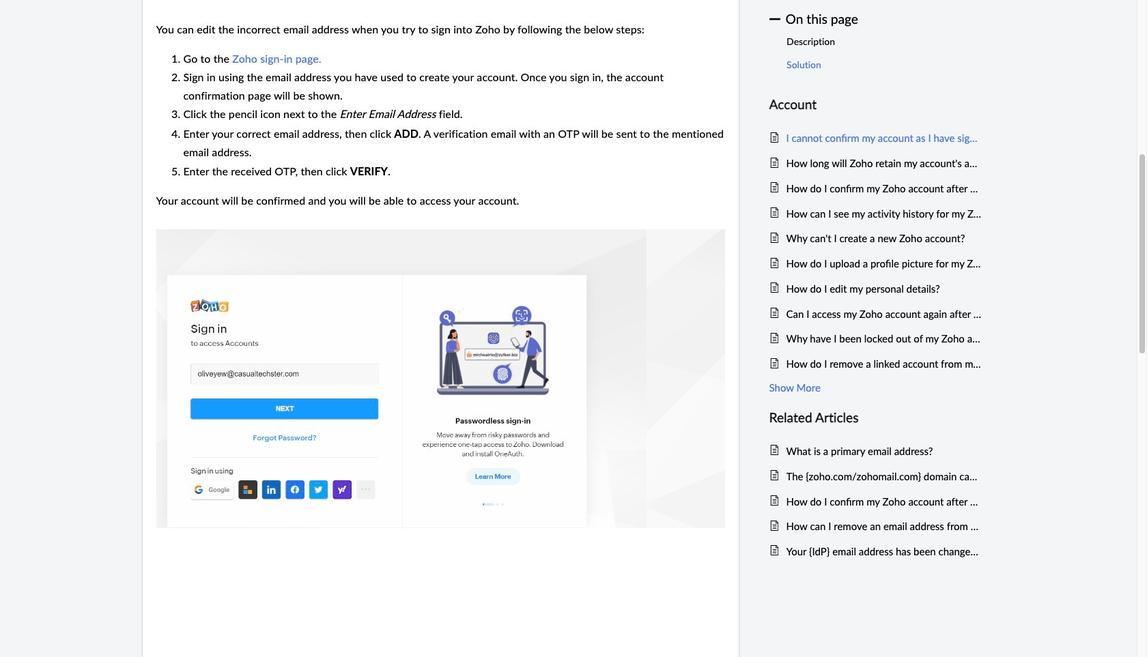 Task type: describe. For each thing, give the bounding box(es) containing it.
1 heading from the top
[[769, 95, 982, 115]]



Task type: locate. For each thing, give the bounding box(es) containing it.
a gif showing how to edit the email address that is registered incorrectly. image
[[156, 229, 725, 529]]

1 vertical spatial heading
[[769, 408, 982, 429]]

0 vertical spatial heading
[[769, 95, 982, 115]]

2 heading from the top
[[769, 408, 982, 429]]

heading
[[769, 95, 982, 115], [769, 408, 982, 429]]



Task type: vqa. For each thing, say whether or not it's contained in the screenshot.
the topmost heading
yes



